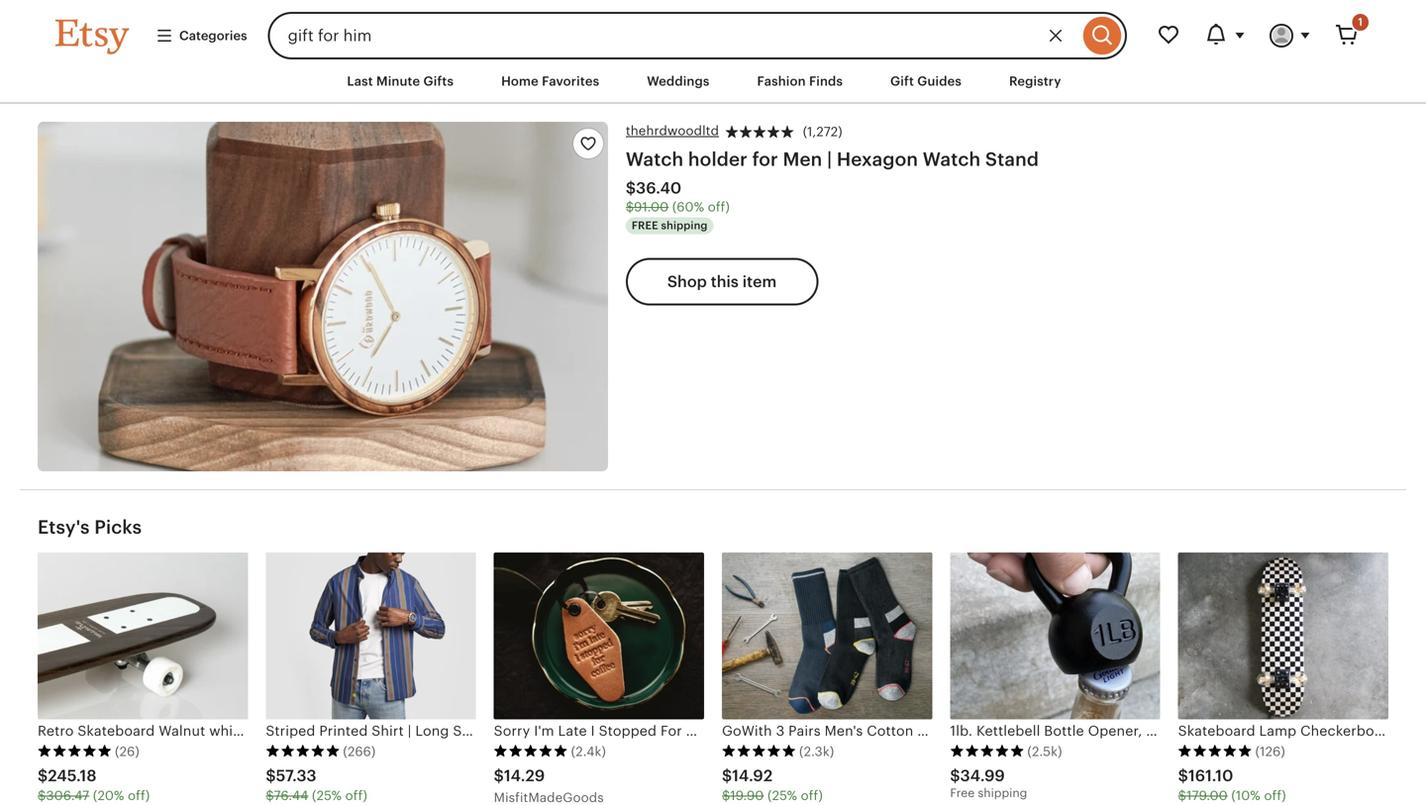 Task type: describe. For each thing, give the bounding box(es) containing it.
watch holder for men | hexagon watch stand $ 36.40 $ 91.00 (60% off) free shipping
[[626, 148, 1039, 232]]

stand
[[986, 148, 1039, 170]]

shipping inside '$ 34.99 free shipping'
[[978, 787, 1028, 800]]

etsy's picks
[[38, 517, 142, 538]]

1
[[1359, 16, 1363, 28]]

shop this item
[[668, 273, 777, 291]]

76.44
[[274, 789, 309, 803]]

edition
[[250, 723, 297, 739]]

$ 14.92 $ 19.90 (25% off)
[[722, 767, 823, 803]]

2 watch from the left
[[923, 148, 981, 170]]

|
[[827, 148, 832, 170]]

sorry i'm late i stopped for coffee leather motel keychain, coffee lover gift, funny coffee keychain, retro style keychain for her, trendy image
[[494, 553, 704, 720]]

34.99
[[961, 767, 1005, 785]]

(126)
[[1256, 745, 1286, 759]]

(26)
[[115, 745, 140, 759]]

categories button
[[141, 18, 262, 54]]

home
[[501, 74, 539, 89]]

hexagon
[[837, 148, 919, 170]]

holder
[[688, 148, 748, 170]]

thehrdwoodltd
[[626, 124, 719, 138]]

categories banner
[[20, 0, 1407, 59]]

misfitmadegoods
[[494, 791, 604, 805]]

last
[[347, 74, 373, 89]]

item
[[743, 273, 777, 291]]

fashion finds
[[757, 74, 843, 89]]

favorites
[[542, 74, 600, 89]]

$ 245.18 $ 306.47 (20% off)
[[38, 767, 150, 803]]

19.90
[[731, 789, 764, 803]]

gift
[[891, 74, 914, 89]]

fashion finds link
[[743, 63, 858, 99]]

free
[[950, 787, 975, 800]]

off) inside watch holder for men | hexagon watch stand $ 36.40 $ 91.00 (60% off) free shipping
[[708, 200, 730, 214]]

57.33
[[276, 767, 317, 785]]

245.18
[[48, 767, 97, 785]]

off) for 14.92
[[801, 789, 823, 803]]

14.29
[[504, 767, 545, 785]]

91.00
[[634, 200, 669, 214]]

$ 161.10 $ 179.00 (10% off)
[[1179, 767, 1287, 803]]

14.92
[[732, 767, 773, 785]]

1 skateboard from the left
[[78, 723, 155, 739]]

shipping inside watch holder for men | hexagon watch stand $ 36.40 $ 91.00 (60% off) free shipping
[[661, 220, 708, 232]]

retro skateboard walnut white edition image
[[38, 553, 248, 720]]

5 5 out of 5 stars image from the left
[[950, 744, 1025, 758]]

off) for 161.10
[[1265, 789, 1287, 803]]

$ inside $ 14.29 misfitmadegoods
[[494, 767, 504, 785]]

5 out of 5 stars image for 245.18
[[38, 744, 112, 758]]

categories
[[179, 28, 247, 43]]

menu bar containing last minute gifts
[[20, 59, 1407, 104]]

5 out of 5 stars image for 14.92
[[722, 744, 797, 758]]

(25% for 57.33
[[312, 789, 342, 803]]

registry link
[[995, 63, 1077, 99]]

home favorites link
[[487, 63, 614, 99]]

free
[[632, 220, 659, 232]]



Task type: locate. For each thing, give the bounding box(es) containing it.
Search for anything text field
[[268, 12, 1079, 59]]

striped printed shirt | long sleeve button up shirt | party shirt | boyfriend gift | vacation shirt | casual shirt | summer gift | fall gift image
[[266, 553, 476, 720]]

2 skateboard from the left
[[1179, 723, 1256, 739]]

gifts
[[424, 74, 454, 89]]

0 horizontal spatial watch
[[626, 148, 684, 170]]

retro skateboard walnut white edition
[[38, 723, 297, 739]]

off) down the (266)
[[345, 789, 368, 803]]

1 5 out of 5 stars image from the left
[[38, 744, 112, 758]]

0 vertical spatial shipping
[[661, 220, 708, 232]]

off) inside $ 14.92 $ 19.90 (25% off)
[[801, 789, 823, 803]]

watch up 36.40
[[626, 148, 684, 170]]

1 watch from the left
[[626, 148, 684, 170]]

shipping
[[661, 220, 708, 232], [978, 787, 1028, 800]]

(20%
[[93, 789, 124, 803]]

registry
[[1010, 74, 1062, 89]]

36.40
[[636, 179, 682, 197]]

home favorites
[[501, 74, 600, 89]]

(25% inside $ 57.33 $ 76.44 (25% off)
[[312, 789, 342, 803]]

watch
[[626, 148, 684, 170], [923, 148, 981, 170]]

this
[[711, 273, 739, 291]]

5 out of 5 stars image up 34.99
[[950, 744, 1025, 758]]

gift guides
[[891, 74, 962, 89]]

(25% right 19.90 in the right of the page
[[768, 789, 798, 803]]

(25% for 14.92
[[768, 789, 798, 803]]

5 out of 5 stars image up 14.29
[[494, 744, 568, 758]]

retro
[[38, 723, 74, 739]]

1 horizontal spatial watch
[[923, 148, 981, 170]]

gift guides link
[[876, 63, 977, 99]]

off) for 57.33
[[345, 789, 368, 803]]

shop this item link
[[626, 258, 819, 306]]

(25% inside $ 14.92 $ 19.90 (25% off)
[[768, 789, 798, 803]]

skateboard lamp checkerboard
[[1179, 723, 1397, 739]]

weddings
[[647, 74, 710, 89]]

etsy's
[[38, 517, 90, 538]]

weddings link
[[632, 63, 725, 99]]

$
[[626, 179, 636, 197], [626, 200, 634, 214], [38, 767, 48, 785], [266, 767, 276, 785], [494, 767, 504, 785], [722, 767, 732, 785], [950, 767, 961, 785], [1179, 767, 1189, 785], [38, 789, 46, 803], [266, 789, 274, 803], [722, 789, 731, 803], [1179, 789, 1187, 803]]

skateboard
[[78, 723, 155, 739], [1179, 723, 1256, 739]]

off) inside $ 57.33 $ 76.44 (25% off)
[[345, 789, 368, 803]]

5 out of 5 stars image up 161.10
[[1179, 744, 1253, 758]]

0 horizontal spatial skateboard
[[78, 723, 155, 739]]

minute
[[376, 74, 420, 89]]

3 5 out of 5 stars image from the left
[[494, 744, 568, 758]]

0 horizontal spatial shipping
[[661, 220, 708, 232]]

2 5 out of 5 stars image from the left
[[266, 744, 340, 758]]

$ 57.33 $ 76.44 (25% off)
[[266, 767, 368, 803]]

men
[[783, 148, 823, 170]]

None search field
[[268, 12, 1127, 59]]

(25%
[[312, 789, 342, 803], [768, 789, 798, 803]]

guides
[[918, 74, 962, 89]]

(266)
[[343, 745, 376, 759]]

shop
[[668, 273, 707, 291]]

(2.5k)
[[1028, 745, 1063, 759]]

(1,272)
[[803, 125, 843, 139]]

menu bar
[[20, 59, 1407, 104]]

last minute gifts link
[[332, 63, 469, 99]]

$ 34.99 free shipping
[[950, 767, 1028, 800]]

4 5 out of 5 stars image from the left
[[722, 744, 797, 758]]

5 out of 5 stars image up 14.92
[[722, 744, 797, 758]]

2 (25% from the left
[[768, 789, 798, 803]]

1 (25% from the left
[[312, 789, 342, 803]]

checkerboard
[[1301, 723, 1397, 739]]

1 horizontal spatial skateboard
[[1179, 723, 1256, 739]]

skateboard up (26)
[[78, 723, 155, 739]]

1lb. kettlebell bottle opener, handmade genuine cast-iron with authentic plating image
[[950, 553, 1161, 720]]

shipping down (60%
[[661, 220, 708, 232]]

5 out of 5 stars image for 57.33
[[266, 744, 340, 758]]

off) down (2.3k)
[[801, 789, 823, 803]]

fashion
[[757, 74, 806, 89]]

watch left the stand
[[923, 148, 981, 170]]

off) inside $ 245.18 $ 306.47 (20% off)
[[128, 789, 150, 803]]

off) right (10%
[[1265, 789, 1287, 803]]

179.00
[[1187, 789, 1228, 803]]

shipping down 34.99
[[978, 787, 1028, 800]]

(2.4k)
[[571, 745, 606, 759]]

(60%
[[673, 200, 705, 214]]

white
[[209, 723, 246, 739]]

last minute gifts
[[347, 74, 454, 89]]

off) inside '$ 161.10 $ 179.00 (10% off)'
[[1265, 789, 1287, 803]]

(10%
[[1232, 789, 1261, 803]]

finds
[[809, 74, 843, 89]]

1 vertical spatial shipping
[[978, 787, 1028, 800]]

walnut
[[159, 723, 205, 739]]

5 out of 5 stars image up 57.33
[[266, 744, 340, 758]]

skateboard lamp checkerboard image
[[1179, 553, 1389, 720]]

$ inside '$ 34.99 free shipping'
[[950, 767, 961, 785]]

(2.3k)
[[800, 745, 835, 759]]

5 out of 5 stars image
[[38, 744, 112, 758], [266, 744, 340, 758], [494, 744, 568, 758], [722, 744, 797, 758], [950, 744, 1025, 758], [1179, 744, 1253, 758]]

skateboard up 161.10
[[1179, 723, 1256, 739]]

watch holder for men | hexagon watch stand link
[[626, 148, 1039, 170]]

lamp
[[1260, 723, 1297, 739]]

161.10
[[1189, 767, 1234, 785]]

off)
[[708, 200, 730, 214], [128, 789, 150, 803], [345, 789, 368, 803], [801, 789, 823, 803], [1265, 789, 1287, 803]]

gowith 3 pairs men's cotton thick outdoor work boot socks | durable warm hiking & trekking socks for men | gift for him | model: 6016 image
[[722, 553, 933, 720]]

off) for 245.18
[[128, 789, 150, 803]]

1 link
[[1324, 12, 1371, 59]]

306.47
[[46, 789, 89, 803]]

thehrdwoodltd link
[[626, 122, 719, 140]]

0 horizontal spatial (25%
[[312, 789, 342, 803]]

for
[[753, 148, 778, 170]]

$ 14.29 misfitmadegoods
[[494, 767, 604, 805]]

5 out of 5 stars image up 245.18
[[38, 744, 112, 758]]

(25% right 76.44
[[312, 789, 342, 803]]

5 out of 5 stars image for 161.10
[[1179, 744, 1253, 758]]

off) right (60%
[[708, 200, 730, 214]]

1 horizontal spatial (25%
[[768, 789, 798, 803]]

off) right "(20%" on the left
[[128, 789, 150, 803]]

none search field inside 'categories' banner
[[268, 12, 1127, 59]]

1 horizontal spatial shipping
[[978, 787, 1028, 800]]

picks
[[94, 517, 142, 538]]

6 5 out of 5 stars image from the left
[[1179, 744, 1253, 758]]



Task type: vqa. For each thing, say whether or not it's contained in the screenshot.
The Holiday Shop
no



